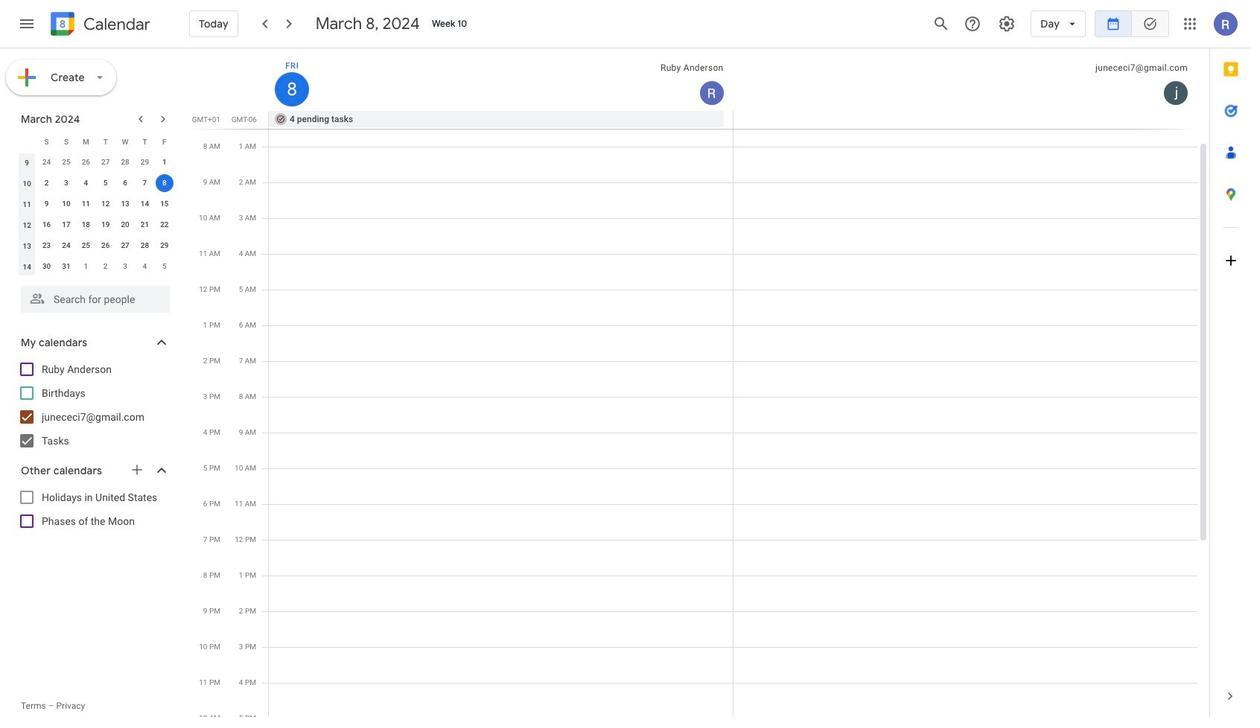 Task type: vqa. For each thing, say whether or not it's contained in the screenshot.
grid
yes



Task type: describe. For each thing, give the bounding box(es) containing it.
30 element
[[38, 258, 56, 276]]

18 element
[[77, 216, 95, 234]]

settings menu image
[[999, 15, 1017, 33]]

20 element
[[116, 216, 134, 234]]

27 element
[[116, 237, 134, 255]]

12 element
[[97, 195, 115, 213]]

row group inside march 2024 grid
[[17, 152, 174, 277]]

8, today element
[[156, 174, 173, 192]]

15 element
[[156, 195, 173, 213]]

february 24 element
[[38, 154, 56, 171]]

31 element
[[57, 258, 75, 276]]

5 element
[[97, 174, 115, 192]]

add other calendars image
[[130, 463, 145, 478]]

calendar element
[[48, 9, 150, 42]]

9 element
[[38, 195, 56, 213]]

1 element
[[156, 154, 173, 171]]

21 element
[[136, 216, 154, 234]]

april 5 element
[[156, 258, 173, 276]]

29 element
[[156, 237, 173, 255]]

11 element
[[77, 195, 95, 213]]

february 25 element
[[57, 154, 75, 171]]

february 27 element
[[97, 154, 115, 171]]

26 element
[[97, 237, 115, 255]]

23 element
[[38, 237, 56, 255]]

april 2 element
[[97, 258, 115, 276]]

22 element
[[156, 216, 173, 234]]

cell inside march 2024 grid
[[155, 173, 174, 194]]

main drawer image
[[18, 15, 36, 33]]

march 2024 grid
[[14, 131, 174, 277]]

friday, march 8, today element
[[275, 72, 309, 107]]



Task type: locate. For each thing, give the bounding box(es) containing it.
2 element
[[38, 174, 56, 192]]

28 element
[[136, 237, 154, 255]]

1 vertical spatial column header
[[17, 131, 37, 152]]

16 element
[[38, 216, 56, 234]]

february 28 element
[[116, 154, 134, 171]]

tab list
[[1211, 48, 1252, 676]]

25 element
[[77, 237, 95, 255]]

7 element
[[136, 174, 154, 192]]

24 element
[[57, 237, 75, 255]]

14 element
[[136, 195, 154, 213]]

Search for people text field
[[30, 286, 161, 313]]

4 element
[[77, 174, 95, 192]]

row group
[[17, 152, 174, 277]]

17 element
[[57, 216, 75, 234]]

april 3 element
[[116, 258, 134, 276]]

cell
[[269, 111, 734, 718], [734, 111, 1198, 718], [155, 173, 174, 194]]

heading
[[80, 15, 150, 33]]

6 element
[[116, 174, 134, 192]]

3 element
[[57, 174, 75, 192]]

13 element
[[116, 195, 134, 213]]

10 element
[[57, 195, 75, 213]]

february 26 element
[[77, 154, 95, 171]]

0 horizontal spatial column header
[[17, 131, 37, 152]]

my calendars list
[[3, 358, 185, 453]]

heading inside calendar element
[[80, 15, 150, 33]]

0 vertical spatial column header
[[269, 48, 734, 111]]

19 element
[[97, 216, 115, 234]]

april 1 element
[[77, 258, 95, 276]]

None search field
[[0, 280, 185, 313]]

april 4 element
[[136, 258, 154, 276]]

grid
[[191, 48, 1210, 718]]

1 horizontal spatial column header
[[269, 48, 734, 111]]

other calendars list
[[3, 486, 185, 534]]

column header inside march 2024 grid
[[17, 131, 37, 152]]

february 29 element
[[136, 154, 154, 171]]

column header
[[269, 48, 734, 111], [17, 131, 37, 152]]

row
[[262, 111, 1210, 129], [262, 111, 1198, 718], [17, 131, 174, 152], [17, 152, 174, 173], [17, 173, 174, 194], [17, 194, 174, 215], [17, 215, 174, 235], [17, 235, 174, 256], [17, 256, 174, 277]]



